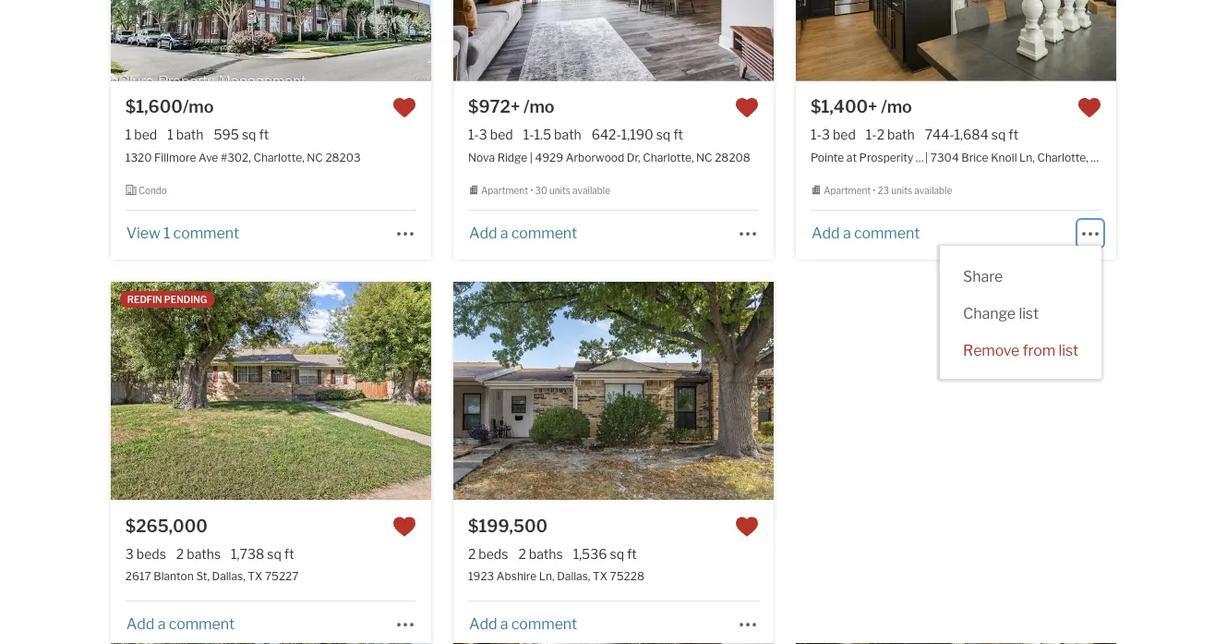 Task type: vqa. For each thing, say whether or not it's contained in the screenshot.
$325,000 9,147
no



Task type: describe. For each thing, give the bounding box(es) containing it.
prosperity
[[860, 151, 914, 164]]

apartment for $1,400+
[[824, 185, 872, 196]]

list inside 'button'
[[1020, 304, 1040, 322]]

available for $972+ /mo
[[573, 185, 611, 196]]

595
[[214, 127, 239, 143]]

2 up abshire on the left
[[519, 546, 526, 562]]

nova
[[468, 151, 495, 164]]

add down pointe
[[812, 224, 840, 242]]

1 | from the left
[[530, 151, 533, 164]]

/mo for $972+ /mo
[[524, 97, 555, 117]]

1923
[[468, 570, 495, 583]]

change
[[964, 304, 1016, 322]]

apartment • 23 units available
[[824, 185, 953, 196]]

fillmore
[[154, 151, 196, 164]]

condo
[[139, 185, 167, 196]]

1 for 1 bed
[[125, 127, 132, 143]]

2 beds
[[468, 546, 509, 562]]

ft right 1,190
[[674, 127, 684, 143]]

642-
[[592, 127, 622, 143]]

2 photo of 4929 arborwood dr, charlotte, nc 28208 image from the left
[[774, 0, 1095, 81]]

view
[[126, 224, 160, 242]]

comment down st,
[[169, 615, 235, 633]]

$265,000
[[125, 516, 208, 536]]

add down 1923
[[469, 615, 498, 633]]

1,536 sq ft
[[573, 546, 637, 562]]

baths for $265,000
[[187, 546, 221, 562]]

$1,400+ /mo
[[811, 97, 913, 117]]

595 sq ft
[[214, 127, 269, 143]]

village
[[916, 151, 951, 164]]

7304
[[931, 151, 960, 164]]

add a comment button down blanton
[[125, 615, 236, 633]]

ave
[[199, 151, 218, 164]]

redfin
[[127, 294, 162, 305]]

add down "2617"
[[126, 615, 155, 633]]

744-1,684 sq ft
[[926, 127, 1019, 143]]

available for $1,400+ /mo
[[915, 185, 953, 196]]

arborwood
[[566, 151, 625, 164]]

at
[[847, 151, 857, 164]]

1 photo of 1320 fillmore ave #302, charlotte, nc 28203 image from the left
[[111, 0, 431, 81]]

remove from list button
[[941, 331, 1102, 368]]

add down nova
[[469, 224, 498, 242]]

28208
[[715, 151, 751, 164]]

4929
[[535, 151, 564, 164]]

1-1.5 bath
[[524, 127, 582, 143]]

share button
[[941, 257, 1027, 294]]

bath for $972+
[[554, 127, 582, 143]]

comment down 1923 abshire ln, dallas, tx 75228
[[512, 615, 578, 633]]

remove
[[964, 341, 1020, 359]]

28269
[[1110, 151, 1145, 164]]

nova ridge | 4929 arborwood dr, charlotte, nc 28208
[[468, 151, 751, 164]]

ridge
[[498, 151, 528, 164]]

blanton
[[154, 570, 194, 583]]

1 1- from the left
[[468, 127, 479, 143]]

$1,400+
[[811, 97, 878, 117]]

2 | from the left
[[926, 151, 929, 164]]

dialog containing share
[[941, 246, 1102, 379]]

1923 abshire ln, dallas, tx 75228
[[468, 570, 645, 583]]

add a comment button down 23 at the top right of page
[[811, 224, 921, 242]]

2 photo of 7304 brice knoll ln, charlotte, nc 28269 image from the left
[[1117, 0, 1228, 81]]

1,684
[[955, 127, 989, 143]]

28203
[[326, 151, 361, 164]]

2 up pointe at prosperity village
[[877, 127, 885, 143]]

remove from list
[[964, 341, 1079, 359]]

beds for $265,000
[[137, 546, 166, 562]]

1320 fillmore ave #302, charlotte, nc 28203
[[125, 151, 361, 164]]

comment for $972+ /mo
[[512, 224, 578, 242]]

comment for $1,600 /mo
[[173, 224, 239, 242]]

0 horizontal spatial ln,
[[539, 570, 555, 583]]

ft for $1,600
[[259, 127, 269, 143]]

$972+
[[468, 97, 520, 117]]

redfin pending
[[127, 294, 207, 305]]

add a comment button down the 30
[[468, 224, 579, 242]]

ft up knoll
[[1009, 127, 1019, 143]]

dallas, for $199,500
[[557, 570, 591, 583]]

ft for $265,000
[[284, 546, 294, 562]]

ft for $199,500
[[627, 546, 637, 562]]

sq for $265,000
[[267, 546, 282, 562]]

pending
[[164, 294, 207, 305]]

favorite button checkbox for $1,400+ /mo
[[1078, 96, 1102, 120]]

brice
[[962, 151, 989, 164]]

pointe
[[811, 151, 845, 164]]

favorite button image for $199,500
[[736, 515, 760, 539]]

1,190
[[622, 127, 654, 143]]

1,738 sq ft
[[231, 546, 294, 562]]

1 bed
[[125, 127, 157, 143]]

sq up knoll
[[992, 127, 1007, 143]]

add a comment button down abshire on the left
[[468, 615, 579, 633]]

3 for $1,400+
[[822, 127, 831, 143]]

add a comment down abshire on the left
[[469, 615, 578, 633]]

favorite button checkbox
[[393, 515, 417, 539]]

2617 blanton st, dallas, tx 75227
[[125, 570, 299, 583]]

1 photo of 2617 blanton st, dallas, tx 75227 image from the left
[[111, 282, 431, 500]]

#302,
[[221, 151, 251, 164]]



Task type: locate. For each thing, give the bounding box(es) containing it.
0 vertical spatial favorite button image
[[736, 96, 760, 120]]

3 /mo from the left
[[882, 97, 913, 117]]

1
[[125, 127, 132, 143], [167, 127, 173, 143], [163, 224, 170, 242]]

change list button
[[941, 294, 1063, 331]]

/mo
[[183, 97, 214, 117], [524, 97, 555, 117], [882, 97, 913, 117]]

1-3 bed
[[468, 127, 513, 143], [811, 127, 856, 143]]

list up remove from list button
[[1020, 304, 1040, 322]]

2 baths up st,
[[176, 546, 221, 562]]

1 for 1 bath
[[167, 127, 173, 143]]

1-3 bed up pointe
[[811, 127, 856, 143]]

2 horizontal spatial nc
[[1092, 151, 1108, 164]]

nc left '28208'
[[697, 151, 713, 164]]

nc left 28269
[[1092, 151, 1108, 164]]

642-1,190 sq ft
[[592, 127, 684, 143]]

bed up ridge
[[490, 127, 513, 143]]

available down village
[[915, 185, 953, 196]]

bath
[[176, 127, 204, 143], [554, 127, 582, 143], [888, 127, 915, 143]]

charlotte, right #302, on the left top of the page
[[254, 151, 305, 164]]

available
[[573, 185, 611, 196], [915, 185, 953, 196]]

1 horizontal spatial units
[[892, 185, 913, 196]]

1 horizontal spatial available
[[915, 185, 953, 196]]

available down 'arborwood'
[[573, 185, 611, 196]]

1 vertical spatial favorite button image
[[736, 515, 760, 539]]

1 horizontal spatial /mo
[[524, 97, 555, 117]]

a down apartment • 30 units available
[[501, 224, 509, 242]]

0 vertical spatial ln,
[[1020, 151, 1036, 164]]

3 bed from the left
[[833, 127, 856, 143]]

1 tx from the left
[[248, 570, 263, 583]]

• left 23 at the top right of page
[[873, 185, 876, 196]]

add a comment button
[[468, 224, 579, 242], [811, 224, 921, 242], [125, 615, 236, 633], [468, 615, 579, 633]]

bed up at
[[833, 127, 856, 143]]

favorite button checkbox
[[393, 96, 417, 120], [736, 96, 760, 120], [1078, 96, 1102, 120], [736, 515, 760, 539]]

0 horizontal spatial apartment
[[481, 185, 529, 196]]

2 baths
[[176, 546, 221, 562], [519, 546, 563, 562]]

0 horizontal spatial charlotte,
[[254, 151, 305, 164]]

0 horizontal spatial available
[[573, 185, 611, 196]]

75228
[[610, 570, 645, 583]]

beds up "2617"
[[137, 546, 166, 562]]

2 baths from the left
[[529, 546, 563, 562]]

comment for $1,400+ /mo
[[855, 224, 921, 242]]

0 horizontal spatial tx
[[248, 570, 263, 583]]

dallas,
[[212, 570, 246, 583], [557, 570, 591, 583]]

apartment down at
[[824, 185, 872, 196]]

tx
[[248, 570, 263, 583], [593, 570, 608, 583]]

sq up the 75228
[[610, 546, 625, 562]]

favorite button image for $1,400+ /mo
[[1078, 96, 1102, 120]]

2 horizontal spatial charlotte,
[[1038, 151, 1089, 164]]

comment right view
[[173, 224, 239, 242]]

1 horizontal spatial bath
[[554, 127, 582, 143]]

list inside button
[[1059, 341, 1079, 359]]

favorite button image
[[736, 96, 760, 120], [736, 515, 760, 539]]

abshire
[[497, 570, 537, 583]]

0 horizontal spatial nc
[[307, 151, 323, 164]]

1 horizontal spatial ln,
[[1020, 151, 1036, 164]]

1 bath
[[167, 127, 204, 143]]

2 photo of 1320 fillmore ave #302, charlotte, nc 28203 image from the left
[[431, 0, 752, 81]]

2 up blanton
[[176, 546, 184, 562]]

2617
[[125, 570, 151, 583]]

view 1 comment
[[126, 224, 239, 242]]

2 photo of 2617 blanton st, dallas, tx 75227 image from the left
[[431, 282, 752, 500]]

$972+ /mo
[[468, 97, 555, 117]]

1 baths from the left
[[187, 546, 221, 562]]

dialog
[[941, 246, 1102, 379]]

0 horizontal spatial |
[[530, 151, 533, 164]]

from
[[1023, 341, 1056, 359]]

baths for $199,500
[[529, 546, 563, 562]]

units for $972+ /mo
[[550, 185, 571, 196]]

dallas, down 1,536
[[557, 570, 591, 583]]

1-3 bed up nova
[[468, 127, 513, 143]]

2 horizontal spatial /mo
[[882, 97, 913, 117]]

1 horizontal spatial nc
[[697, 151, 713, 164]]

bath for $1,400+
[[888, 127, 915, 143]]

0 horizontal spatial units
[[550, 185, 571, 196]]

$1,600 /mo
[[125, 97, 214, 117]]

add a comment down the 30
[[469, 224, 578, 242]]

2 apartment from the left
[[824, 185, 872, 196]]

1,738
[[231, 546, 265, 562]]

0 horizontal spatial /mo
[[183, 97, 214, 117]]

units right 23 at the top right of page
[[892, 185, 913, 196]]

3 charlotte, from the left
[[1038, 151, 1089, 164]]

2 units from the left
[[892, 185, 913, 196]]

1 horizontal spatial 2 baths
[[519, 546, 563, 562]]

1 right view
[[163, 224, 170, 242]]

|
[[530, 151, 533, 164], [926, 151, 929, 164]]

st,
[[196, 570, 210, 583]]

knoll
[[992, 151, 1018, 164]]

sq
[[242, 127, 256, 143], [657, 127, 671, 143], [992, 127, 1007, 143], [267, 546, 282, 562], [610, 546, 625, 562]]

comment
[[173, 224, 239, 242], [512, 224, 578, 242], [855, 224, 921, 242], [169, 615, 235, 633], [512, 615, 578, 633]]

add
[[469, 224, 498, 242], [812, 224, 840, 242], [126, 615, 155, 633], [469, 615, 498, 633]]

dallas, for $265,000
[[212, 570, 246, 583]]

2 2 baths from the left
[[519, 546, 563, 562]]

1 horizontal spatial baths
[[529, 546, 563, 562]]

1 horizontal spatial tx
[[593, 570, 608, 583]]

1 horizontal spatial dallas,
[[557, 570, 591, 583]]

1 dallas, from the left
[[212, 570, 246, 583]]

0 horizontal spatial 3
[[125, 546, 134, 562]]

ft up the 75228
[[627, 546, 637, 562]]

1 vertical spatial ln,
[[539, 570, 555, 583]]

3 up "2617"
[[125, 546, 134, 562]]

sq for $1,600
[[242, 127, 256, 143]]

sq right 1,190
[[657, 127, 671, 143]]

units right the 30
[[550, 185, 571, 196]]

23
[[878, 185, 890, 196]]

1 units from the left
[[550, 185, 571, 196]]

change list
[[964, 304, 1040, 322]]

bed up "1320"
[[134, 127, 157, 143]]

1 horizontal spatial charlotte,
[[643, 151, 694, 164]]

baths up 1923 abshire ln, dallas, tx 75228
[[529, 546, 563, 562]]

0 horizontal spatial bath
[[176, 127, 204, 143]]

sq right 595 on the left top of the page
[[242, 127, 256, 143]]

2 dallas, from the left
[[557, 570, 591, 583]]

1,536
[[573, 546, 608, 562]]

1-
[[468, 127, 479, 143], [524, 127, 535, 143], [811, 127, 822, 143], [867, 127, 877, 143]]

1 horizontal spatial 1-3 bed
[[811, 127, 856, 143]]

1 • from the left
[[531, 185, 533, 196]]

2 bath from the left
[[554, 127, 582, 143]]

1.5
[[535, 127, 552, 143]]

units for $1,400+ /mo
[[892, 185, 913, 196]]

apartment for $972+
[[481, 185, 529, 196]]

75227
[[265, 570, 299, 583]]

ft up 1320 fillmore ave #302, charlotte, nc 28203
[[259, 127, 269, 143]]

a down apartment • 23 units available
[[844, 224, 852, 242]]

1 horizontal spatial beds
[[479, 546, 509, 562]]

30
[[535, 185, 548, 196]]

1- up nova
[[468, 127, 479, 143]]

1 beds from the left
[[137, 546, 166, 562]]

2 • from the left
[[873, 185, 876, 196]]

tx down 1,738 sq ft
[[248, 570, 263, 583]]

beds for $199,500
[[479, 546, 509, 562]]

2 favorite button image from the top
[[736, 515, 760, 539]]

share
[[964, 267, 1004, 285]]

1 horizontal spatial list
[[1059, 341, 1079, 359]]

favorite button checkbox for $972+ /mo
[[736, 96, 760, 120]]

0 horizontal spatial 1-3 bed
[[468, 127, 513, 143]]

ln, right abshire on the left
[[539, 570, 555, 583]]

2 1- from the left
[[524, 127, 535, 143]]

favorite button image for $972+
[[736, 96, 760, 120]]

baths
[[187, 546, 221, 562], [529, 546, 563, 562]]

/mo up 1-2 bath
[[882, 97, 913, 117]]

charlotte,
[[254, 151, 305, 164], [643, 151, 694, 164], [1038, 151, 1089, 164]]

favorite button checkbox for $1,600 /mo
[[393, 96, 417, 120]]

1 favorite button image from the top
[[736, 96, 760, 120]]

1 bath from the left
[[176, 127, 204, 143]]

photo of 2617 blanton st, dallas, tx 75227 image
[[111, 282, 431, 500], [431, 282, 752, 500]]

photo of 4929 arborwood dr, charlotte, nc 28208 image
[[454, 0, 774, 81], [774, 0, 1095, 81]]

2 photo of 1923 abshire ln, dallas, tx 75228 image from the left
[[774, 282, 1095, 500]]

1 bed from the left
[[134, 127, 157, 143]]

1 charlotte, from the left
[[254, 151, 305, 164]]

1 photo of 7304 brice knoll ln, charlotte, nc 28269 image from the left
[[797, 0, 1117, 81]]

a
[[501, 224, 509, 242], [844, 224, 852, 242], [158, 615, 166, 633], [501, 615, 509, 633]]

tx for $199,500
[[593, 570, 608, 583]]

beds up 1923
[[479, 546, 509, 562]]

apartment
[[481, 185, 529, 196], [824, 185, 872, 196]]

comment down apartment • 23 units available
[[855, 224, 921, 242]]

3 up pointe
[[822, 127, 831, 143]]

744-
[[926, 127, 955, 143]]

1320
[[125, 151, 152, 164]]

a down abshire on the left
[[501, 615, 509, 633]]

0 horizontal spatial dallas,
[[212, 570, 246, 583]]

units
[[550, 185, 571, 196], [892, 185, 913, 196]]

3 for $972+
[[479, 127, 488, 143]]

1- up ridge
[[524, 127, 535, 143]]

| 7304 brice knoll ln, charlotte, nc 28269
[[926, 151, 1145, 164]]

• left the 30
[[531, 185, 533, 196]]

1 vertical spatial list
[[1059, 341, 1079, 359]]

beds
[[137, 546, 166, 562], [479, 546, 509, 562]]

2 1-3 bed from the left
[[811, 127, 856, 143]]

tx down 1,536 sq ft on the bottom of the page
[[593, 570, 608, 583]]

2
[[877, 127, 885, 143], [176, 546, 184, 562], [468, 546, 476, 562], [519, 546, 526, 562]]

1-3 bed for $1,400+
[[811, 127, 856, 143]]

1 photo of 4929 arborwood dr, charlotte, nc 28208 image from the left
[[454, 0, 774, 81]]

1 horizontal spatial •
[[873, 185, 876, 196]]

$1,600
[[125, 97, 183, 117]]

bath up the prosperity
[[888, 127, 915, 143]]

dr,
[[627, 151, 641, 164]]

0 horizontal spatial 2 baths
[[176, 546, 221, 562]]

/mo up the 1.5
[[524, 97, 555, 117]]

1 1-3 bed from the left
[[468, 127, 513, 143]]

charlotte, right knoll
[[1038, 151, 1089, 164]]

2 available from the left
[[915, 185, 953, 196]]

view 1 comment button
[[125, 224, 240, 242]]

1 horizontal spatial apartment
[[824, 185, 872, 196]]

2 beds from the left
[[479, 546, 509, 562]]

2 bed from the left
[[490, 127, 513, 143]]

ln, right knoll
[[1020, 151, 1036, 164]]

3 1- from the left
[[811, 127, 822, 143]]

charlotte, right dr,
[[643, 151, 694, 164]]

nc left 28203
[[307, 151, 323, 164]]

0 horizontal spatial •
[[531, 185, 533, 196]]

favorite button image for $1,600 /mo
[[393, 96, 417, 120]]

bed
[[134, 127, 157, 143], [490, 127, 513, 143], [833, 127, 856, 143]]

bath up fillmore
[[176, 127, 204, 143]]

| left 7304
[[926, 151, 929, 164]]

bath right the 1.5
[[554, 127, 582, 143]]

1- up pointe at prosperity village
[[867, 127, 877, 143]]

0 horizontal spatial baths
[[187, 546, 221, 562]]

1 2 baths from the left
[[176, 546, 221, 562]]

2 nc from the left
[[697, 151, 713, 164]]

•
[[531, 185, 533, 196], [873, 185, 876, 196]]

1 up fillmore
[[167, 127, 173, 143]]

favorite button image
[[393, 96, 417, 120], [1078, 96, 1102, 120], [393, 515, 417, 539]]

comment down apartment • 30 units available
[[512, 224, 578, 242]]

list right from
[[1059, 341, 1079, 359]]

0 horizontal spatial bed
[[134, 127, 157, 143]]

3 bath from the left
[[888, 127, 915, 143]]

2 horizontal spatial bed
[[833, 127, 856, 143]]

0 horizontal spatial beds
[[137, 546, 166, 562]]

1 available from the left
[[573, 185, 611, 196]]

photo of 7304 brice knoll ln, charlotte, nc 28269 image
[[797, 0, 1117, 81], [1117, 0, 1228, 81]]

a down blanton
[[158, 615, 166, 633]]

3 nc from the left
[[1092, 151, 1108, 164]]

baths up st,
[[187, 546, 221, 562]]

photo of 1923 abshire ln, dallas, tx 75228 image
[[454, 282, 774, 500], [774, 282, 1095, 500]]

add a comment
[[469, 224, 578, 242], [812, 224, 921, 242], [126, 615, 235, 633], [469, 615, 578, 633]]

1 photo of 1923 abshire ln, dallas, tx 75228 image from the left
[[454, 282, 774, 500]]

$199,500
[[468, 516, 548, 536]]

2 tx from the left
[[593, 570, 608, 583]]

tx for $265,000
[[248, 570, 263, 583]]

pointe at prosperity village
[[811, 151, 951, 164]]

list
[[1020, 304, 1040, 322], [1059, 341, 1079, 359]]

1- up pointe
[[811, 127, 822, 143]]

3
[[479, 127, 488, 143], [822, 127, 831, 143], [125, 546, 134, 562]]

0 horizontal spatial list
[[1020, 304, 1040, 322]]

add a comment down 23 at the top right of page
[[812, 224, 921, 242]]

dallas, right st,
[[212, 570, 246, 583]]

1 /mo from the left
[[183, 97, 214, 117]]

sq up the 75227
[[267, 546, 282, 562]]

1 horizontal spatial bed
[[490, 127, 513, 143]]

2 up 1923
[[468, 546, 476, 562]]

2 horizontal spatial bath
[[888, 127, 915, 143]]

2 /mo from the left
[[524, 97, 555, 117]]

apartment • 30 units available
[[481, 185, 611, 196]]

1 horizontal spatial |
[[926, 151, 929, 164]]

• for $972+
[[531, 185, 533, 196]]

photo of 1320 fillmore ave #302, charlotte, nc 28203 image
[[111, 0, 431, 81], [431, 0, 752, 81]]

| left 4929
[[530, 151, 533, 164]]

apartment down ridge
[[481, 185, 529, 196]]

3 beds
[[125, 546, 166, 562]]

bed for $972+
[[490, 127, 513, 143]]

bed for $1,400+
[[833, 127, 856, 143]]

2 charlotte, from the left
[[643, 151, 694, 164]]

1 nc from the left
[[307, 151, 323, 164]]

ft up the 75227
[[284, 546, 294, 562]]

2 baths up 1923 abshire ln, dallas, tx 75228
[[519, 546, 563, 562]]

nc
[[307, 151, 323, 164], [697, 151, 713, 164], [1092, 151, 1108, 164]]

/mo up 1 bath
[[183, 97, 214, 117]]

• for $1,400+
[[873, 185, 876, 196]]

ft
[[259, 127, 269, 143], [674, 127, 684, 143], [1009, 127, 1019, 143], [284, 546, 294, 562], [627, 546, 637, 562]]

1 horizontal spatial 3
[[479, 127, 488, 143]]

3 up nova
[[479, 127, 488, 143]]

2 baths for $199,500
[[519, 546, 563, 562]]

/mo for $1,600 /mo
[[183, 97, 214, 117]]

1 up "1320"
[[125, 127, 132, 143]]

2 horizontal spatial 3
[[822, 127, 831, 143]]

1-2 bath
[[867, 127, 915, 143]]

sq for $199,500
[[610, 546, 625, 562]]

4 1- from the left
[[867, 127, 877, 143]]

1 apartment from the left
[[481, 185, 529, 196]]

add a comment down blanton
[[126, 615, 235, 633]]

2 baths for $265,000
[[176, 546, 221, 562]]

/mo for $1,400+ /mo
[[882, 97, 913, 117]]

0 vertical spatial list
[[1020, 304, 1040, 322]]

1-3 bed for $972+
[[468, 127, 513, 143]]



